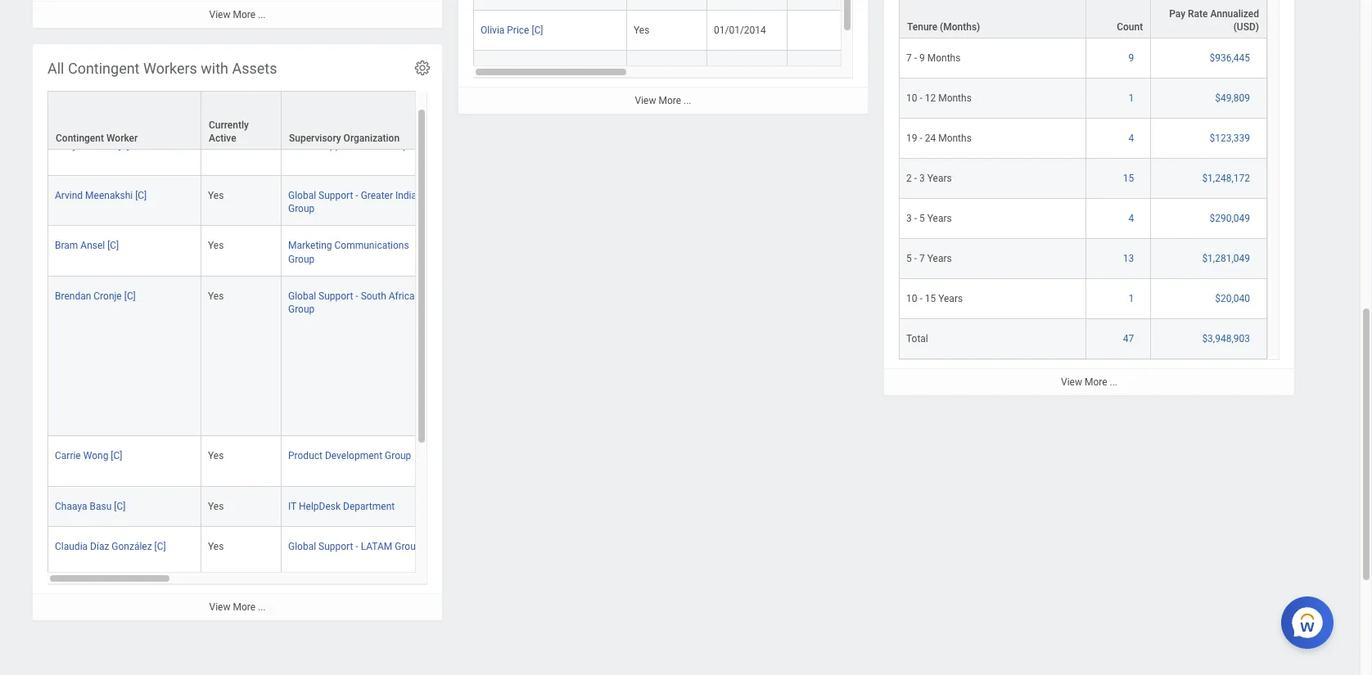 Task type: vqa. For each thing, say whether or not it's contained in the screenshot.
CARRIE
yes



Task type: locate. For each thing, give the bounding box(es) containing it.
1 vertical spatial 1 button
[[1129, 292, 1137, 306]]

global for global support - latam group
[[288, 541, 316, 552]]

tenure (months)
[[907, 21, 980, 33]]

[c] right brennan
[[118, 140, 129, 152]]

10 - 15 years element
[[906, 290, 963, 305]]

47
[[1123, 333, 1134, 345]]

paul
[[481, 65, 500, 76]]

view
[[209, 9, 230, 21], [635, 95, 656, 107], [1061, 377, 1082, 388], [209, 602, 230, 613]]

[c] right price
[[532, 25, 543, 36]]

3 support from the top
[[319, 290, 353, 302]]

support inside global support - south africa group
[[319, 290, 353, 302]]

meenakshi
[[85, 190, 133, 202]]

currently active column header
[[201, 91, 282, 151]]

$936,445 button
[[1210, 52, 1253, 65]]

marketing
[[288, 240, 332, 252]]

1 for $20,040
[[1129, 293, 1134, 305]]

1 vertical spatial 4
[[1129, 213, 1134, 224]]

5 up 5 - 7 years element
[[920, 213, 925, 224]]

1 1 from the top
[[1129, 93, 1134, 104]]

cronje
[[94, 290, 122, 302]]

10 inside 10 - 15 years element
[[906, 293, 917, 305]]

view more ... inside the contingent worker analysis element
[[1061, 377, 1118, 388]]

row containing arvind meenakshi [c]
[[47, 176, 1137, 226]]

[c] for bram ansel [c]
[[107, 240, 119, 252]]

chaaya
[[55, 501, 87, 512]]

years down 5 - 7 years
[[939, 293, 963, 305]]

supervisory organization
[[289, 133, 400, 144]]

0 vertical spatial 4 button
[[1129, 132, 1137, 145]]

$20,040 button
[[1215, 292, 1253, 306]]

3 right the 2
[[920, 173, 925, 184]]

1 vertical spatial 10
[[906, 293, 917, 305]]

contingent
[[68, 60, 140, 77], [56, 133, 104, 144]]

years up 5 - 7 years element
[[927, 213, 952, 224]]

10 inside 10 - 12 months element
[[906, 93, 917, 104]]

it helpdesk department
[[288, 501, 395, 512]]

15 inside 10 - 15 years element
[[925, 293, 936, 305]]

3 - 5 years
[[906, 213, 952, 224]]

years for 5 - 7 years
[[927, 253, 952, 265]]

3 global from the top
[[288, 290, 316, 302]]

total
[[906, 333, 928, 345]]

cell
[[473, 0, 627, 11], [627, 0, 707, 11], [707, 0, 788, 11], [788, 0, 884, 11], [788, 11, 884, 51], [788, 51, 884, 101]]

0 vertical spatial months
[[927, 52, 961, 64]]

view inside all contingent workers with assets element
[[209, 602, 230, 613]]

[c] right wong
[[111, 451, 122, 462]]

global support - greater india group
[[288, 190, 417, 215]]

01/01/2014
[[714, 25, 766, 36], [714, 65, 766, 76]]

2 4 button from the top
[[1129, 212, 1137, 225]]

1 horizontal spatial 7
[[920, 253, 925, 265]]

1 horizontal spatial 5
[[920, 213, 925, 224]]

01/01/2014 for olivia price [c]
[[714, 25, 766, 36]]

2 vertical spatial months
[[939, 133, 972, 144]]

1 vertical spatial 15
[[925, 293, 936, 305]]

0 vertical spatial 15
[[1123, 173, 1134, 184]]

chaaya basu [c]
[[55, 501, 126, 512]]

3 - 5 years element
[[906, 210, 952, 224]]

0 horizontal spatial 3
[[906, 213, 912, 224]]

1 down 9 button
[[1129, 93, 1134, 104]]

currently active
[[209, 120, 249, 144]]

south
[[361, 290, 386, 302]]

(usd)
[[1234, 21, 1259, 33]]

2 1 from the top
[[1129, 293, 1134, 305]]

- left south
[[356, 290, 358, 302]]

1 support from the top
[[319, 140, 353, 152]]

[c] for brendan cronje [c]
[[124, 290, 136, 302]]

0 horizontal spatial 9
[[920, 52, 925, 64]]

0 vertical spatial 7
[[906, 52, 912, 64]]

india
[[395, 190, 417, 202]]

tenure (months) button
[[900, 0, 1086, 38]]

more
[[233, 9, 256, 21], [659, 95, 681, 107], [1085, 377, 1108, 388], [233, 602, 256, 613]]

contingent worker
[[56, 133, 138, 144]]

47 button
[[1123, 333, 1137, 346]]

row
[[473, 0, 1343, 11], [899, 0, 1268, 39], [473, 11, 1343, 51], [899, 39, 1268, 79], [473, 51, 1343, 101], [899, 79, 1268, 119], [47, 91, 1137, 151], [899, 119, 1268, 159], [47, 126, 1137, 176], [899, 159, 1268, 199], [47, 176, 1137, 226], [899, 199, 1268, 239], [47, 226, 1137, 276], [899, 239, 1268, 279], [47, 276, 1137, 437], [899, 279, 1268, 319], [899, 319, 1268, 360], [47, 437, 1137, 487], [47, 487, 1137, 527], [47, 527, 1137, 595]]

4 global from the top
[[288, 541, 316, 552]]

9 down tenure
[[920, 52, 925, 64]]

months down tenure (months)
[[927, 52, 961, 64]]

yes
[[634, 25, 650, 36], [634, 65, 650, 76], [208, 140, 224, 152], [208, 190, 224, 202], [208, 240, 224, 252], [208, 290, 224, 302], [208, 451, 224, 462], [208, 501, 224, 512], [208, 541, 224, 552]]

$3,948,903
[[1202, 333, 1250, 345]]

[c] right cronje
[[124, 290, 136, 302]]

1 1 button from the top
[[1129, 92, 1137, 105]]

1 horizontal spatial 15
[[1123, 173, 1134, 184]]

2 support from the top
[[319, 190, 353, 202]]

1 vertical spatial 4 button
[[1129, 212, 1137, 225]]

... inside contingent worker labor spend ii element
[[684, 95, 691, 107]]

0 vertical spatial 1
[[1129, 93, 1134, 104]]

4 up 15 button
[[1129, 133, 1134, 144]]

more inside all contingent workers with assets element
[[233, 602, 256, 613]]

10 up the total element at the right
[[906, 293, 917, 305]]

1 horizontal spatial 9
[[1129, 52, 1134, 64]]

1
[[1129, 93, 1134, 104], [1129, 293, 1134, 305]]

1 global from the top
[[288, 140, 316, 152]]

global for global support - usa group
[[288, 140, 316, 152]]

2 global from the top
[[288, 190, 316, 202]]

5 - 7 years
[[906, 253, 952, 265]]

1 10 from the top
[[906, 93, 917, 104]]

support for usa
[[319, 140, 353, 152]]

4 button for $290,049
[[1129, 212, 1137, 225]]

4 button up 13 button
[[1129, 212, 1137, 225]]

0 vertical spatial 3
[[920, 173, 925, 184]]

(months)
[[940, 21, 980, 33]]

0 horizontal spatial 15
[[925, 293, 936, 305]]

support
[[319, 140, 353, 152], [319, 190, 353, 202], [319, 290, 353, 302], [319, 541, 353, 552]]

[c] right gonzález
[[154, 541, 166, 552]]

4 for $123,339
[[1129, 133, 1134, 144]]

walsh
[[502, 65, 529, 76]]

4 button for $123,339
[[1129, 132, 1137, 145]]

2 10 from the top
[[906, 293, 917, 305]]

0 vertical spatial 10
[[906, 93, 917, 104]]

months for 7 - 9 months
[[927, 52, 961, 64]]

[c] right meenakshi
[[135, 190, 147, 202]]

1 vertical spatial 1
[[1129, 293, 1134, 305]]

all
[[47, 60, 64, 77]]

15 down 5 - 7 years
[[925, 293, 936, 305]]

1 vertical spatial 01/01/2014
[[714, 65, 766, 76]]

row containing total
[[899, 319, 1268, 360]]

2 9 from the left
[[1129, 52, 1134, 64]]

1 vertical spatial 3
[[906, 213, 912, 224]]

yes for chaaya basu [c]
[[208, 501, 224, 512]]

years right the 2
[[927, 173, 952, 184]]

9 down count
[[1129, 52, 1134, 64]]

view more ...
[[209, 9, 266, 21], [635, 95, 691, 107], [1061, 377, 1118, 388], [209, 602, 266, 613]]

support inside global support - greater india group
[[319, 190, 353, 202]]

gonzález
[[112, 541, 152, 552]]

1 vertical spatial contingent
[[56, 133, 104, 144]]

africa
[[389, 290, 415, 302]]

claudia díaz gonzález [c] link
[[55, 538, 166, 552]]

2 01/01/2014 from the top
[[714, 65, 766, 76]]

1 button up the 47 button
[[1129, 292, 1137, 306]]

count button
[[1087, 0, 1151, 38]]

15 up 13
[[1123, 173, 1134, 184]]

greater
[[361, 190, 393, 202]]

7 down tenure
[[906, 52, 912, 64]]

- left 12
[[920, 93, 923, 104]]

paul walsh [c] link
[[481, 61, 543, 76]]

[c] right walsh
[[532, 65, 543, 76]]

brendan cronje [c]
[[55, 290, 136, 302]]

row containing 10 - 12 months
[[899, 79, 1268, 119]]

10 left 12
[[906, 93, 917, 104]]

- down 3 - 5 years
[[914, 253, 917, 265]]

global inside global support - south africa group
[[288, 290, 316, 302]]

contingent worker column header
[[47, 91, 201, 151]]

10 - 12 months element
[[906, 89, 972, 104]]

4 button up 15 button
[[1129, 132, 1137, 145]]

1 button for $20,040
[[1129, 292, 1137, 306]]

24
[[925, 133, 936, 144]]

1 vertical spatial 7
[[920, 253, 925, 265]]

0 vertical spatial 1 button
[[1129, 92, 1137, 105]]

months for 10 - 12 months
[[939, 93, 972, 104]]

row containing 10 - 15 years
[[899, 279, 1268, 319]]

[c] right basu
[[114, 501, 126, 512]]

4 for $290,049
[[1129, 213, 1134, 224]]

price
[[507, 25, 529, 36]]

$1,248,172 button
[[1202, 172, 1253, 185]]

row containing paul walsh [c]
[[473, 51, 1343, 101]]

[c] inside 'link'
[[118, 140, 129, 152]]

9
[[920, 52, 925, 64], [1129, 52, 1134, 64]]

díaz
[[90, 541, 109, 552]]

3 inside 2 - 3 years element
[[920, 173, 925, 184]]

total element
[[906, 330, 928, 345]]

support for south
[[319, 290, 353, 302]]

arvind meenakshi [c]
[[55, 190, 147, 202]]

$936,445
[[1210, 52, 1250, 64]]

arvind meenakshi [c] link
[[55, 187, 147, 202]]

months right 12
[[939, 93, 972, 104]]

bram ansel [c]
[[55, 240, 119, 252]]

4 down 15 button
[[1129, 213, 1134, 224]]

1 vertical spatial 5
[[906, 253, 912, 265]]

years up 10 - 15 years element
[[927, 253, 952, 265]]

1 4 from the top
[[1129, 133, 1134, 144]]

2 1 button from the top
[[1129, 292, 1137, 306]]

years for 2 - 3 years
[[927, 173, 952, 184]]

0 vertical spatial 4
[[1129, 133, 1134, 144]]

wong
[[83, 451, 108, 462]]

4 button
[[1129, 132, 1137, 145], [1129, 212, 1137, 225]]

2
[[906, 173, 912, 184]]

more inside the contingent worker analysis element
[[1085, 377, 1108, 388]]

row containing 2 - 3 years
[[899, 159, 1268, 199]]

2 4 from the top
[[1129, 213, 1134, 224]]

product development group
[[288, 451, 411, 462]]

view more ... link inside contingent worker labor spend ii element
[[459, 87, 868, 114]]

[c] for olivia price [c]
[[532, 25, 543, 36]]

1 down 13 button
[[1129, 293, 1134, 305]]

7 up 10 - 15 years element
[[920, 253, 925, 265]]

5 down 3 - 5 years
[[906, 253, 912, 265]]

yes for paul walsh [c]
[[634, 65, 650, 76]]

$49,809 button
[[1215, 92, 1253, 105]]

- left greater
[[356, 190, 358, 202]]

months right 24
[[939, 133, 972, 144]]

1 button down 9 button
[[1129, 92, 1137, 105]]

$1,248,172
[[1202, 173, 1250, 184]]

13
[[1123, 253, 1134, 265]]

it
[[288, 501, 296, 512]]

1 vertical spatial months
[[939, 93, 972, 104]]

development
[[325, 451, 382, 462]]

4 support from the top
[[319, 541, 353, 552]]

group inside marketing communications group
[[288, 253, 315, 265]]

global for global support - greater india group
[[288, 190, 316, 202]]

$123,339
[[1210, 133, 1250, 144]]

4
[[1129, 133, 1134, 144], [1129, 213, 1134, 224]]

global inside global support - greater india group
[[288, 190, 316, 202]]

1 01/01/2014 from the top
[[714, 25, 766, 36]]

0 vertical spatial 01/01/2014
[[714, 25, 766, 36]]

1 horizontal spatial 3
[[920, 173, 925, 184]]

[c] right the "ansel"
[[107, 240, 119, 252]]

global support - latam group link
[[288, 538, 421, 552]]

paul walsh [c]
[[481, 65, 543, 76]]

0 horizontal spatial 7
[[906, 52, 912, 64]]

3 down the 2
[[906, 213, 912, 224]]

basu
[[90, 501, 112, 512]]

5
[[920, 213, 925, 224], [906, 253, 912, 265]]

1 4 button from the top
[[1129, 132, 1137, 145]]

pay
[[1170, 8, 1186, 20]]

brennan
[[79, 140, 115, 152]]



Task type: describe. For each thing, give the bounding box(es) containing it.
9 button
[[1129, 52, 1137, 65]]

marketing communications group
[[288, 240, 409, 265]]

global support - latam group
[[288, 541, 421, 552]]

row containing bram ansel [c]
[[47, 226, 1137, 276]]

- left latam
[[356, 541, 358, 552]]

1 for $49,809
[[1129, 93, 1134, 104]]

12
[[925, 93, 936, 104]]

- down tenure
[[914, 52, 917, 64]]

row containing brendan cronje [c]
[[47, 276, 1137, 437]]

row containing claudia díaz gonzález [c]
[[47, 527, 1137, 595]]

row containing chaaya basu [c]
[[47, 487, 1137, 527]]

more inside contingent worker labor spend ii element
[[659, 95, 681, 107]]

0 horizontal spatial 5
[[906, 253, 912, 265]]

olivia price [c]
[[481, 25, 543, 36]]

supervisory
[[289, 133, 341, 144]]

workers
[[143, 60, 197, 77]]

yes for arvind meenakshi [c]
[[208, 190, 224, 202]]

currently
[[209, 120, 249, 131]]

months for 19 - 24 months
[[939, 133, 972, 144]]

yes for carrie wong [c]
[[208, 451, 224, 462]]

$49,809
[[1215, 93, 1250, 104]]

row containing carrie wong [c]
[[47, 437, 1137, 487]]

it helpdesk department link
[[288, 497, 395, 512]]

yes for bram ansel [c]
[[208, 240, 224, 252]]

pay rate annualized (usd) button
[[1151, 0, 1267, 38]]

product
[[288, 451, 323, 462]]

organization
[[344, 133, 400, 144]]

row containing 5 - 7 years
[[899, 239, 1268, 279]]

carrie wong [c] link
[[55, 447, 122, 462]]

- up 5 - 7 years element
[[914, 213, 917, 224]]

years for 10 - 15 years
[[939, 293, 963, 305]]

support for latam
[[319, 541, 353, 552]]

10 for 10 - 12 months
[[906, 93, 917, 104]]

abby brennan [c]
[[55, 140, 129, 152]]

view more ... inside contingent worker labor spend ii element
[[635, 95, 691, 107]]

global for global support - south africa group
[[288, 290, 316, 302]]

marketing communications group link
[[288, 237, 409, 265]]

2 - 3 years element
[[906, 170, 952, 184]]

bram
[[55, 240, 78, 252]]

01/01/2014 for paul walsh [c]
[[714, 65, 766, 76]]

configure all contingent workers with assets image
[[414, 59, 432, 77]]

row containing 7 - 9 months
[[899, 39, 1268, 79]]

19 - 24 months element
[[906, 129, 972, 144]]

row containing currently active
[[47, 91, 1137, 151]]

abby
[[55, 140, 77, 152]]

group inside global support - south africa group
[[288, 304, 315, 315]]

9 inside button
[[1129, 52, 1134, 64]]

[c] for carrie wong [c]
[[111, 451, 122, 462]]

- right 19
[[920, 133, 923, 144]]

tenure
[[907, 21, 938, 33]]

carrie wong [c]
[[55, 451, 122, 462]]

global support - greater india group link
[[288, 187, 417, 215]]

row containing 3 - 5 years
[[899, 199, 1268, 239]]

yes for brendan cronje [c]
[[208, 290, 224, 302]]

global support - south africa group link
[[288, 287, 415, 315]]

olivia price [c] link
[[481, 21, 543, 36]]

19 - 24 months
[[906, 133, 972, 144]]

latam
[[361, 541, 392, 552]]

support for greater
[[319, 190, 353, 202]]

[c] for arvind meenakshi [c]
[[135, 190, 147, 202]]

global support - usa group link
[[288, 137, 408, 152]]

brendan cronje [c] link
[[55, 287, 136, 302]]

claudia díaz gonzález [c]
[[55, 541, 166, 552]]

- right the 2
[[914, 173, 917, 184]]

$20,040
[[1215, 293, 1250, 305]]

supervisory organization button
[[282, 92, 435, 149]]

all contingent workers with assets
[[47, 60, 277, 77]]

arvind
[[55, 190, 83, 202]]

contingent worker labor spend ii element
[[459, 0, 1343, 114]]

contingent worker analysis element
[[884, 0, 1295, 396]]

... inside all contingent workers with assets element
[[258, 602, 266, 613]]

[c] for paul walsh [c]
[[532, 65, 543, 76]]

row containing olivia price [c]
[[473, 11, 1343, 51]]

yes for claudia díaz gonzález [c]
[[208, 541, 224, 552]]

carrie
[[55, 451, 81, 462]]

- inside global support - greater india group
[[356, 190, 358, 202]]

with
[[201, 60, 228, 77]]

$3,948,903 button
[[1202, 333, 1253, 346]]

0 vertical spatial contingent
[[68, 60, 140, 77]]

$1,281,049 button
[[1202, 252, 1253, 265]]

count
[[1117, 21, 1143, 33]]

- inside global support - south africa group
[[356, 290, 358, 302]]

rate
[[1188, 8, 1208, 20]]

0 vertical spatial 5
[[920, 213, 925, 224]]

yes for olivia price [c]
[[634, 25, 650, 36]]

contingent inside popup button
[[56, 133, 104, 144]]

1 9 from the left
[[920, 52, 925, 64]]

worker
[[106, 133, 138, 144]]

contingent worker button
[[48, 92, 201, 149]]

[c] for abby brennan [c]
[[118, 140, 129, 152]]

claudia
[[55, 541, 88, 552]]

global support - south africa group
[[288, 290, 415, 315]]

olivia
[[481, 25, 505, 36]]

... inside the contingent worker analysis element
[[1110, 377, 1118, 388]]

13 button
[[1123, 252, 1137, 265]]

row containing 19 - 24 months
[[899, 119, 1268, 159]]

brendan
[[55, 290, 91, 302]]

row containing pay rate annualized (usd)
[[899, 0, 1268, 39]]

communications
[[335, 240, 409, 252]]

7 - 9 months
[[906, 52, 961, 64]]

15 button
[[1123, 172, 1137, 185]]

$290,049
[[1210, 213, 1250, 224]]

department
[[343, 501, 395, 512]]

years for 3 - 5 years
[[927, 213, 952, 224]]

pay rate annualized (usd)
[[1170, 8, 1259, 33]]

helpdesk
[[299, 501, 341, 512]]

1 button for $49,809
[[1129, 92, 1137, 105]]

group inside global support - greater india group
[[288, 203, 315, 215]]

view more ... inside all contingent workers with assets element
[[209, 602, 266, 613]]

$123,339 button
[[1210, 132, 1253, 145]]

bram ansel [c] link
[[55, 237, 119, 252]]

7 - 9 months element
[[906, 49, 961, 64]]

view inside contingent worker labor spend ii element
[[635, 95, 656, 107]]

- up the total element at the right
[[920, 293, 923, 305]]

global support - usa group
[[288, 140, 408, 152]]

yes for abby brennan [c]
[[208, 140, 224, 152]]

product development group link
[[288, 447, 411, 462]]

2 - 3 years
[[906, 173, 952, 184]]

- left usa
[[356, 140, 358, 152]]

10 for 10 - 15 years
[[906, 293, 917, 305]]

3 inside 3 - 5 years element
[[906, 213, 912, 224]]

15 inside 15 button
[[1123, 173, 1134, 184]]

usa
[[361, 140, 379, 152]]

all contingent workers with assets element
[[33, 44, 1137, 676]]

ansel
[[81, 240, 105, 252]]

5 - 7 years element
[[906, 250, 952, 265]]

[c] for chaaya basu [c]
[[114, 501, 126, 512]]

row containing abby brennan [c]
[[47, 126, 1137, 176]]

view inside the contingent worker analysis element
[[1061, 377, 1082, 388]]

chaaya basu [c] link
[[55, 497, 126, 512]]

annualized
[[1211, 8, 1259, 20]]



